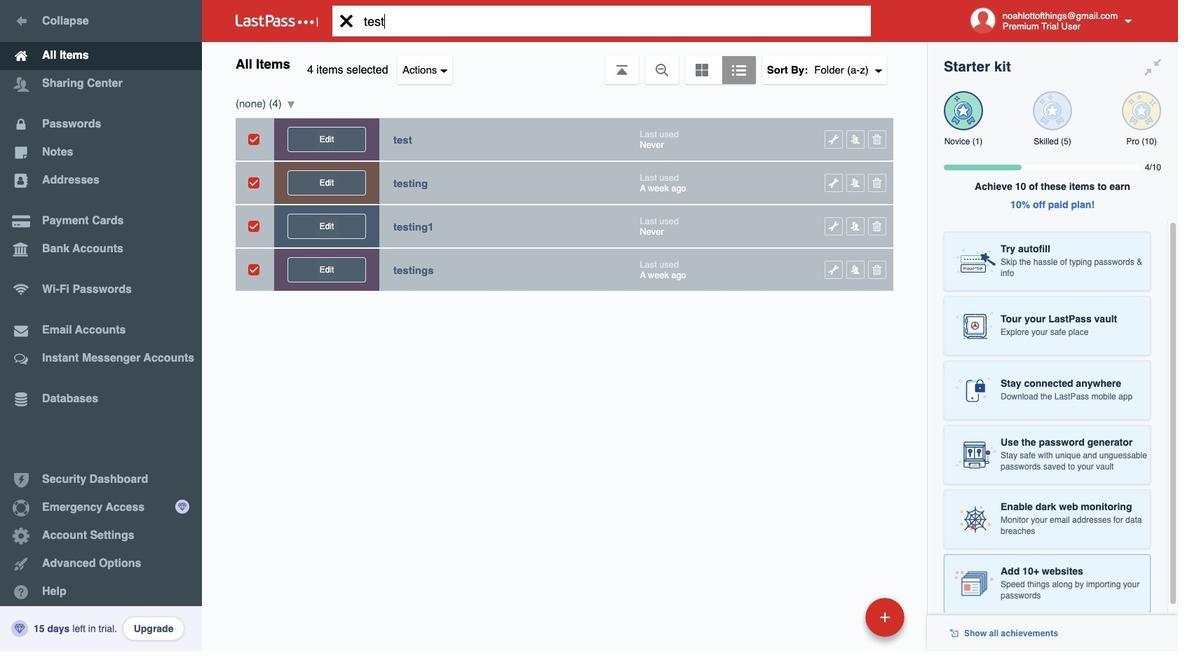 Task type: vqa. For each thing, say whether or not it's contained in the screenshot.
New item navigation
yes



Task type: describe. For each thing, give the bounding box(es) containing it.
new item navigation
[[769, 594, 913, 652]]

Search search field
[[333, 6, 893, 36]]



Task type: locate. For each thing, give the bounding box(es) containing it.
search my vault text field
[[333, 6, 893, 36]]

vault options navigation
[[202, 42, 927, 84]]

clear search image
[[333, 6, 361, 36]]

main navigation navigation
[[0, 0, 202, 652]]

new item element
[[769, 598, 910, 638]]

lastpass image
[[236, 15, 318, 27]]



